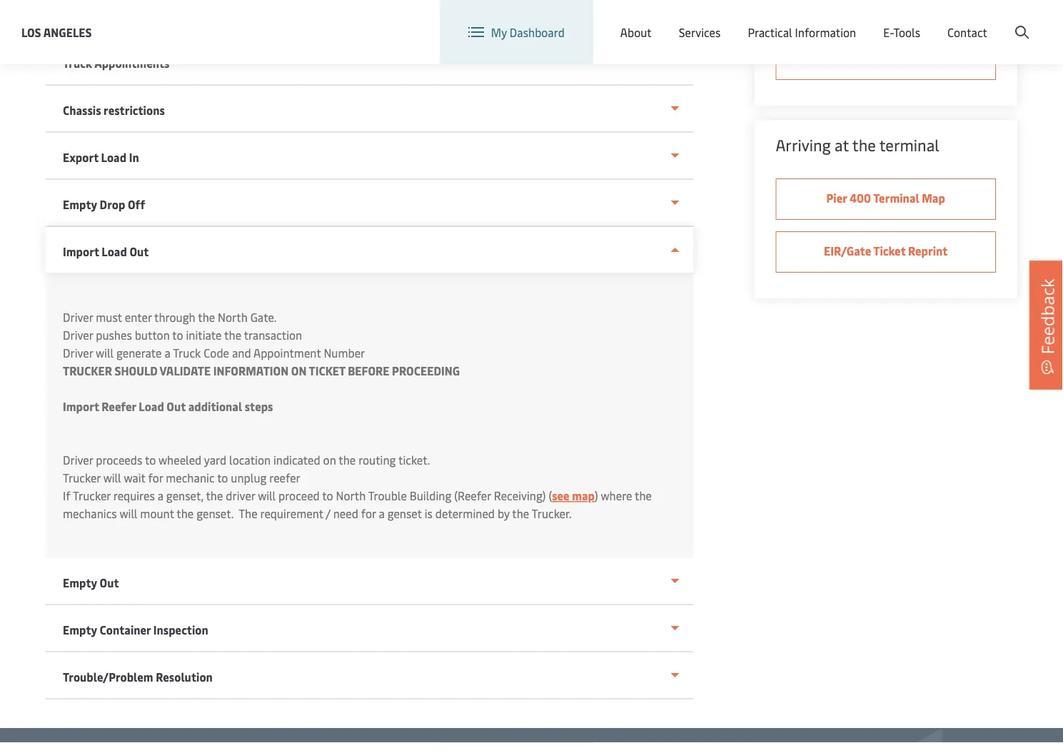Task type: describe. For each thing, give the bounding box(es) containing it.
appointments
[[94, 55, 170, 71]]

ticket.
[[399, 453, 430, 468]]

(
[[549, 488, 552, 504]]

empty out button
[[46, 559, 694, 606]]

see map link
[[552, 488, 595, 504]]

1 driver from the top
[[63, 310, 93, 325]]

chassis restrictions button
[[46, 86, 694, 133]]

eir/gate ticket reprint
[[824, 243, 948, 259]]

will inside driver proceeds to wheeled yard location indicated on the routing ticket. trucker will wait for mechanic to unplug reefer
[[103, 470, 121, 486]]

load for import
[[102, 244, 127, 259]]

los angeles
[[21, 24, 92, 40]]

1 horizontal spatial north
[[336, 488, 366, 504]]

steps
[[245, 399, 273, 414]]

import load out button
[[46, 227, 694, 273]]

map
[[572, 488, 595, 504]]

1 vertical spatial out
[[167, 399, 186, 414]]

receiving)
[[494, 488, 546, 504]]

for inside the ) where the mechanics will mount the genset.  the requirement / need for a genset is determined by the trucker.
[[361, 506, 376, 522]]

driver must enter through the north gate. driver pushes button to initiate the transaction driver will generate a truck code and appointment number trucker should validate information on ticket before proceeding
[[63, 310, 460, 379]]

the down genset,
[[177, 506, 194, 522]]

unplug
[[231, 470, 267, 486]]

yard
[[204, 453, 227, 468]]

must
[[96, 310, 122, 325]]

if
[[63, 488, 70, 504]]

import load out
[[63, 244, 149, 259]]

on
[[291, 363, 307, 379]]

will inside driver must enter through the north gate. driver pushes button to initiate the transaction driver will generate a truck code and appointment number trucker should validate information on ticket before proceeding
[[96, 345, 114, 361]]

practical
[[748, 24, 793, 40]]

the up "initiate"
[[198, 310, 215, 325]]

contact
[[948, 24, 988, 40]]

indicated
[[274, 453, 321, 468]]

truck appointments button
[[46, 39, 694, 86]]

by
[[498, 506, 510, 522]]

import load out element
[[46, 273, 694, 559]]

determined
[[436, 506, 495, 522]]

through
[[154, 310, 196, 325]]

out inside 'dropdown button'
[[130, 244, 149, 259]]

resolution
[[156, 670, 213, 685]]

routing
[[359, 453, 396, 468]]

to right the proceed
[[322, 488, 333, 504]]

about
[[621, 24, 652, 40]]

create
[[959, 13, 992, 29]]

location
[[229, 453, 271, 468]]

truck inside dropdown button
[[63, 55, 92, 71]]

services button
[[679, 0, 721, 64]]

mechanics
[[63, 506, 117, 522]]

code
[[204, 345, 229, 361]]

eir/gate
[[824, 243, 872, 259]]

2 vertical spatial load
[[139, 399, 164, 414]]

menu
[[824, 13, 853, 29]]

global menu button
[[757, 0, 868, 43]]

empty for empty drop off
[[63, 197, 97, 212]]

restrictions
[[104, 103, 165, 118]]

my dashboard button
[[469, 0, 565, 64]]

trouble/problem
[[63, 670, 153, 685]]

empty for empty out
[[63, 575, 97, 591]]

on
[[323, 453, 336, 468]]

export load in
[[63, 150, 139, 165]]

and
[[232, 345, 251, 361]]

before
[[348, 363, 390, 379]]

import reefer load out additional steps
[[63, 399, 273, 414]]

los angeles link
[[21, 23, 92, 41]]

load for export
[[101, 150, 127, 165]]

angeles
[[43, 24, 92, 40]]

the left driver
[[206, 488, 223, 504]]

switch location button
[[639, 13, 743, 29]]

proceeding
[[392, 363, 460, 379]]

pier 400 terminal map
[[827, 190, 946, 206]]

account
[[995, 13, 1037, 29]]

/ inside the ) where the mechanics will mount the genset.  the requirement / need for a genset is determined by the trucker.
[[326, 506, 331, 522]]

container
[[100, 623, 151, 638]]

mechanic
[[166, 470, 215, 486]]

trucker inside driver proceeds to wheeled yard location indicated on the routing ticket. trucker will wait for mechanic to unplug reefer
[[63, 470, 101, 486]]

los
[[21, 24, 41, 40]]

export
[[63, 150, 99, 165]]

empty container inspection button
[[46, 606, 694, 653]]

validate
[[160, 363, 211, 379]]

the right by
[[512, 506, 530, 522]]

terminal
[[874, 190, 920, 206]]

number
[[324, 345, 365, 361]]

initiate
[[186, 328, 222, 343]]

driver proceeds to wheeled yard location indicated on the routing ticket. trucker will wait for mechanic to unplug reefer
[[63, 453, 430, 486]]

login / create account
[[921, 13, 1037, 29]]

the
[[239, 506, 258, 522]]

contact button
[[948, 0, 988, 64]]

will down the 'unplug'
[[258, 488, 276, 504]]

feedback button
[[1030, 261, 1064, 390]]

transaction
[[244, 328, 302, 343]]

building
[[410, 488, 452, 504]]

need
[[333, 506, 359, 522]]

1 vertical spatial trucker
[[73, 488, 111, 504]]

trouble
[[368, 488, 407, 504]]

empty for empty container inspection
[[63, 623, 97, 638]]

to up wait at the bottom left of the page
[[145, 453, 156, 468]]

trouble/problem resolution
[[63, 670, 213, 685]]

information
[[213, 363, 289, 379]]

e-
[[884, 24, 894, 40]]



Task type: vqa. For each thing, say whether or not it's contained in the screenshot.
SELECT
no



Task type: locate. For each thing, give the bounding box(es) containing it.
arriving
[[776, 134, 831, 155]]

1 empty from the top
[[63, 197, 97, 212]]

0 vertical spatial a
[[165, 345, 171, 361]]

2 horizontal spatial out
[[167, 399, 186, 414]]

enter
[[125, 310, 152, 325]]

will down requires
[[120, 506, 137, 522]]

driver inside driver proceeds to wheeled yard location indicated on the routing ticket. trucker will wait for mechanic to unplug reefer
[[63, 453, 93, 468]]

a inside the ) where the mechanics will mount the genset.  the requirement / need for a genset is determined by the trucker.
[[379, 506, 385, 522]]

load down drop
[[102, 244, 127, 259]]

1 import from the top
[[63, 244, 99, 259]]

empty inside 'dropdown button'
[[63, 623, 97, 638]]

import down trucker
[[63, 399, 99, 414]]

driver
[[63, 310, 93, 325], [63, 328, 93, 343], [63, 345, 93, 361], [63, 453, 93, 468]]

truck up validate
[[173, 345, 201, 361]]

to down yard
[[217, 470, 228, 486]]

0 vertical spatial north
[[218, 310, 248, 325]]

e-tools
[[884, 24, 921, 40]]

400
[[850, 190, 872, 206]]

generate
[[116, 345, 162, 361]]

2 vertical spatial a
[[379, 506, 385, 522]]

(reefer
[[455, 488, 491, 504]]

1 vertical spatial north
[[336, 488, 366, 504]]

2 driver from the top
[[63, 328, 93, 343]]

import inside 'dropdown button'
[[63, 244, 99, 259]]

switch location
[[662, 13, 743, 29]]

empty down mechanics
[[63, 575, 97, 591]]

a inside driver must enter through the north gate. driver pushes button to initiate the transaction driver will generate a truck code and appointment number trucker should validate information on ticket before proceeding
[[165, 345, 171, 361]]

2 vertical spatial empty
[[63, 623, 97, 638]]

empty drop off button
[[46, 180, 694, 227]]

1 vertical spatial /
[[326, 506, 331, 522]]

3 empty from the top
[[63, 623, 97, 638]]

a down button
[[165, 345, 171, 361]]

login / create account link
[[895, 0, 1037, 42]]

see
[[552, 488, 570, 504]]

0 vertical spatial /
[[952, 13, 956, 29]]

driver left must
[[63, 310, 93, 325]]

for inside driver proceeds to wheeled yard location indicated on the routing ticket. trucker will wait for mechanic to unplug reefer
[[148, 470, 163, 486]]

3 driver from the top
[[63, 345, 93, 361]]

2 import from the top
[[63, 399, 99, 414]]

/
[[952, 13, 956, 29], [326, 506, 331, 522]]

trucker
[[63, 470, 101, 486], [73, 488, 111, 504]]

1 vertical spatial empty
[[63, 575, 97, 591]]

north inside driver must enter through the north gate. driver pushes button to initiate the transaction driver will generate a truck code and appointment number trucker should validate information on ticket before proceeding
[[218, 310, 248, 325]]

driver up trucker
[[63, 345, 93, 361]]

reefer
[[102, 399, 136, 414]]

1 vertical spatial truck
[[173, 345, 201, 361]]

north left "gate."
[[218, 310, 248, 325]]

chassis restrictions
[[63, 103, 165, 118]]

the up and at the left top
[[224, 328, 242, 343]]

will down proceeds
[[103, 470, 121, 486]]

1 vertical spatial load
[[102, 244, 127, 259]]

global
[[788, 13, 821, 29]]

2 empty from the top
[[63, 575, 97, 591]]

1 horizontal spatial truck
[[173, 345, 201, 361]]

trucker up mechanics
[[73, 488, 111, 504]]

1 horizontal spatial for
[[361, 506, 376, 522]]

0 horizontal spatial out
[[100, 575, 119, 591]]

feedback
[[1036, 279, 1060, 355]]

/ right login
[[952, 13, 956, 29]]

north
[[218, 310, 248, 325], [336, 488, 366, 504]]

truck inside driver must enter through the north gate. driver pushes button to initiate the transaction driver will generate a truck code and appointment number trucker should validate information on ticket before proceeding
[[173, 345, 201, 361]]

4 driver from the top
[[63, 453, 93, 468]]

trouble/problem resolution button
[[46, 653, 694, 700]]

my
[[491, 24, 507, 40]]

wait
[[124, 470, 145, 486]]

will down pushes
[[96, 345, 114, 361]]

to down through
[[172, 328, 183, 343]]

) where the mechanics will mount the genset.  the requirement / need for a genset is determined by the trucker.
[[63, 488, 652, 522]]

1 horizontal spatial out
[[130, 244, 149, 259]]

1 vertical spatial import
[[63, 399, 99, 414]]

where
[[601, 488, 633, 504]]

additional
[[188, 399, 242, 414]]

the inside driver proceeds to wheeled yard location indicated on the routing ticket. trucker will wait for mechanic to unplug reefer
[[339, 453, 356, 468]]

trucker
[[63, 363, 112, 379]]

/ left need
[[326, 506, 331, 522]]

a
[[165, 345, 171, 361], [158, 488, 164, 504], [379, 506, 385, 522]]

login
[[921, 13, 949, 29]]

tools
[[894, 24, 921, 40]]

appointment
[[254, 345, 321, 361]]

the
[[853, 134, 876, 155], [198, 310, 215, 325], [224, 328, 242, 343], [339, 453, 356, 468], [206, 488, 223, 504], [635, 488, 652, 504], [177, 506, 194, 522], [512, 506, 530, 522]]

inspection
[[153, 623, 208, 638]]

0 vertical spatial trucker
[[63, 470, 101, 486]]

directions link
[[776, 39, 997, 80]]

1 horizontal spatial a
[[165, 345, 171, 361]]

import for import reefer load out additional steps
[[63, 399, 99, 414]]

empty left "container"
[[63, 623, 97, 638]]

directions
[[860, 50, 913, 66]]

0 vertical spatial empty
[[63, 197, 97, 212]]

empty container inspection
[[63, 623, 208, 638]]

to inside driver must enter through the north gate. driver pushes button to initiate the transaction driver will generate a truck code and appointment number trucker should validate information on ticket before proceeding
[[172, 328, 183, 343]]

out inside dropdown button
[[100, 575, 119, 591]]

out down off at the left top of page
[[130, 244, 149, 259]]

2 vertical spatial out
[[100, 575, 119, 591]]

requirement
[[260, 506, 323, 522]]

2 horizontal spatial a
[[379, 506, 385, 522]]

proceed
[[279, 488, 320, 504]]

empty drop off
[[63, 197, 145, 212]]

pier
[[827, 190, 848, 206]]

driver up if
[[63, 453, 93, 468]]

a up mount
[[158, 488, 164, 504]]

ticket
[[874, 243, 906, 259]]

0 horizontal spatial for
[[148, 470, 163, 486]]

out up "container"
[[100, 575, 119, 591]]

for right wait at the bottom left of the page
[[148, 470, 163, 486]]

load left in
[[101, 150, 127, 165]]

0 vertical spatial out
[[130, 244, 149, 259]]

mount
[[140, 506, 174, 522]]

my dashboard
[[491, 24, 565, 40]]

reefer
[[270, 470, 301, 486]]

load right the reefer
[[139, 399, 164, 414]]

0 vertical spatial for
[[148, 470, 163, 486]]

north up need
[[336, 488, 366, 504]]

0 horizontal spatial a
[[158, 488, 164, 504]]

driver left pushes
[[63, 328, 93, 343]]

0 horizontal spatial north
[[218, 310, 248, 325]]

0 vertical spatial truck
[[63, 55, 92, 71]]

practical information
[[748, 24, 857, 40]]

import for import load out
[[63, 244, 99, 259]]

ticket
[[309, 363, 346, 379]]

pier 400 terminal map link
[[776, 179, 997, 220]]

for right need
[[361, 506, 376, 522]]

out down validate
[[167, 399, 186, 414]]

genset
[[388, 506, 422, 522]]

0 horizontal spatial /
[[326, 506, 331, 522]]

the right on
[[339, 453, 356, 468]]

trucker up if
[[63, 470, 101, 486]]

the right where
[[635, 488, 652, 504]]

to
[[172, 328, 183, 343], [145, 453, 156, 468], [217, 470, 228, 486], [322, 488, 333, 504]]

at
[[835, 134, 849, 155]]

trucker.
[[532, 506, 572, 522]]

import down empty drop off
[[63, 244, 99, 259]]

switch
[[662, 13, 696, 29]]

e-tools button
[[884, 0, 921, 64]]

if trucker requires a genset, the driver will proceed to north trouble building (reefer receiving) ( see map
[[63, 488, 595, 504]]

proceeds
[[96, 453, 142, 468]]

the right at
[[853, 134, 876, 155]]

about button
[[621, 0, 652, 64]]

gate.
[[251, 310, 277, 325]]

out
[[130, 244, 149, 259], [167, 399, 186, 414], [100, 575, 119, 591]]

arriving at the terminal
[[776, 134, 940, 155]]

button
[[135, 328, 170, 343]]

off
[[128, 197, 145, 212]]

load inside 'dropdown button'
[[102, 244, 127, 259]]

wheeled
[[159, 453, 202, 468]]

1 vertical spatial for
[[361, 506, 376, 522]]

empty left drop
[[63, 197, 97, 212]]

a down the trouble at the left bottom
[[379, 506, 385, 522]]

will inside the ) where the mechanics will mount the genset.  the requirement / need for a genset is determined by the trucker.
[[120, 506, 137, 522]]

reprint
[[909, 243, 948, 259]]

in
[[129, 150, 139, 165]]

load inside dropdown button
[[101, 150, 127, 165]]

0 vertical spatial load
[[101, 150, 127, 165]]

empty out
[[63, 575, 119, 591]]

0 horizontal spatial truck
[[63, 55, 92, 71]]

chassis
[[63, 103, 101, 118]]

1 horizontal spatial /
[[952, 13, 956, 29]]

truck down angeles
[[63, 55, 92, 71]]

driver
[[226, 488, 255, 504]]

0 vertical spatial import
[[63, 244, 99, 259]]

pushes
[[96, 328, 132, 343]]

1 vertical spatial a
[[158, 488, 164, 504]]



